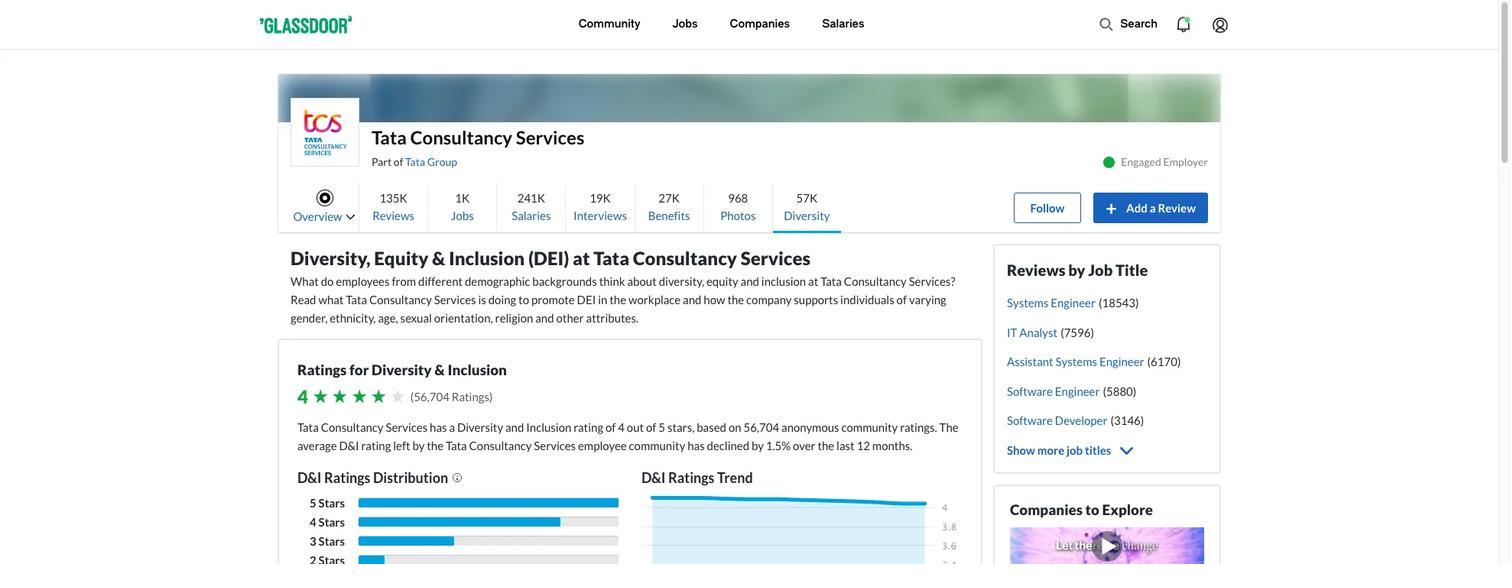 Task type: vqa. For each thing, say whether or not it's contained in the screenshot.
OCT 6, 2023
no



Task type: locate. For each thing, give the bounding box(es) containing it.
27k benefits
[[649, 191, 690, 222]]

5 stars
[[310, 497, 345, 510]]

0 horizontal spatial 5
[[310, 497, 317, 510]]

0 vertical spatial salaries
[[823, 18, 865, 31]]

title
[[1116, 261, 1149, 279]]

tata consultancy services has a diversity and inclusion rating of 4 out of 5 stars, based on 56,704 anonymous community ratings.
[[298, 421, 940, 435]]

orientation,
[[434, 311, 493, 325]]

company
[[747, 293, 792, 307]]

5 left 'stars,'
[[659, 421, 666, 435]]

photos
[[721, 208, 756, 222]]

reviews down the 135k
[[373, 208, 415, 222]]

d&i ratings trend
[[642, 470, 753, 487]]

1 vertical spatial community
[[629, 439, 686, 453]]

1 horizontal spatial d&i
[[339, 439, 359, 453]]

1 vertical spatial diversity
[[372, 361, 432, 379]]

diversity down )
[[457, 421, 503, 435]]

to left explore
[[1086, 501, 1100, 518]]

0 vertical spatial rating
[[574, 421, 604, 435]]

of left varying
[[897, 293, 907, 307]]

has down ( 56,704 ratings ) at the left bottom
[[430, 421, 447, 435]]

by left job
[[1069, 261, 1086, 279]]

2 vertical spatial 4
[[310, 516, 317, 529]]

1 horizontal spatial to
[[1086, 501, 1100, 518]]

3 stars from the top
[[319, 535, 345, 549]]

systems down (7596)
[[1056, 355, 1098, 369]]

1 horizontal spatial a
[[1150, 201, 1156, 215]]

(dei)
[[529, 247, 569, 269]]

consultancy up individuals in the bottom right of the page
[[845, 275, 907, 288]]

diversity down the 57k
[[784, 208, 830, 222]]

0 horizontal spatial community
[[629, 439, 686, 453]]

of up employee
[[606, 421, 616, 435]]

a right add
[[1150, 201, 1156, 215]]

stars
[[319, 497, 345, 510], [319, 516, 345, 529], [319, 535, 345, 549]]

0 vertical spatial jobs
[[673, 18, 698, 31]]

equity
[[374, 247, 429, 269]]

consultancy up diversity, on the left of the page
[[633, 247, 738, 269]]

0 vertical spatial community
[[842, 421, 898, 435]]

1 horizontal spatial systems
[[1056, 355, 1098, 369]]

ratings left 'for'
[[298, 361, 347, 379]]

consultancy down )
[[469, 439, 532, 453]]

0 vertical spatial stars
[[319, 497, 345, 510]]

show more job titles button
[[1008, 442, 1136, 460]]

other
[[557, 311, 584, 325]]

services left employee
[[534, 439, 576, 453]]

equity
[[707, 275, 739, 288]]

tata down ( 56,704 ratings ) at the left bottom
[[446, 439, 467, 453]]

stars up 3 stars
[[319, 516, 345, 529]]

it
[[1008, 326, 1018, 339]]

backgrounds
[[533, 275, 597, 288]]

at up backgrounds
[[573, 247, 590, 269]]

systems up the it analyst "link"
[[1008, 296, 1049, 310]]

of
[[394, 155, 403, 168], [897, 293, 907, 307], [606, 421, 616, 435], [646, 421, 657, 435]]

rating left left
[[362, 439, 391, 453]]

jobs down 1k
[[451, 208, 474, 222]]

4 up 3 on the bottom of the page
[[310, 516, 317, 529]]

add a review
[[1127, 201, 1197, 215]]

0 vertical spatial software
[[1008, 384, 1053, 398]]

at up supports
[[809, 275, 819, 288]]

56,704 down ratings for diversity & inclusion
[[414, 390, 450, 404]]

1 vertical spatial 4
[[618, 421, 625, 435]]

companies link
[[730, 0, 790, 49]]

& inside diversity, equity & inclusion (dei) at tata consultancy services what do employees from different demographic backgrounds think about diversity, equity and inclusion at tata consultancy services? read what tata consultancy services is doing to promote dei in the workplace and how the company supports individuals of varying gender, ethnicity, age, sexual orientation, religion and other attributes.
[[432, 247, 446, 269]]

show
[[1008, 443, 1036, 457]]

0 horizontal spatial jobs
[[451, 208, 474, 222]]

out
[[627, 421, 644, 435]]

&
[[432, 247, 446, 269], [435, 361, 445, 379]]

1 vertical spatial stars
[[319, 516, 345, 529]]

add
[[1127, 201, 1148, 215]]

by right left
[[413, 439, 425, 453]]

1 horizontal spatial 5
[[659, 421, 666, 435]]

inclusion
[[449, 247, 525, 269], [448, 361, 507, 379], [527, 421, 572, 435]]

0 horizontal spatial salaries
[[512, 208, 551, 222]]

1 horizontal spatial 56,704
[[744, 421, 780, 435]]

companies down the more in the bottom of the page
[[1011, 501, 1083, 518]]

& up ( 56,704 ratings ) at the left bottom
[[435, 361, 445, 379]]

individuals
[[841, 293, 895, 307]]

2 horizontal spatial by
[[1069, 261, 1086, 279]]

engineer up (5880)
[[1100, 355, 1145, 369]]

systems
[[1008, 296, 1049, 310], [1056, 355, 1098, 369]]

d&i for d&i ratings distribution
[[298, 470, 322, 487]]

0 vertical spatial to
[[519, 293, 529, 307]]

0 vertical spatial reviews
[[373, 208, 415, 222]]

services
[[516, 126, 585, 148], [741, 247, 811, 269], [434, 293, 476, 307], [386, 421, 428, 435], [534, 439, 576, 453]]

promote
[[532, 293, 575, 307]]

average
[[298, 439, 337, 453]]

services inside "tata consultancy services part of tata group"
[[516, 126, 585, 148]]

on
[[729, 421, 742, 435]]

0 vertical spatial inclusion
[[449, 247, 525, 269]]

1 vertical spatial systems
[[1056, 355, 1098, 369]]

rating
[[574, 421, 604, 435], [362, 439, 391, 453]]

overview
[[293, 209, 342, 223]]

2 stars from the top
[[319, 516, 345, 529]]

analyst
[[1020, 326, 1058, 339]]

0 horizontal spatial d&i
[[298, 470, 322, 487]]

varying
[[910, 293, 947, 307]]

community link
[[579, 0, 641, 49]]

of inside "tata consultancy services part of tata group"
[[394, 155, 403, 168]]

distribution
[[373, 470, 448, 487]]

0 vertical spatial at
[[573, 247, 590, 269]]

0 horizontal spatial reviews
[[373, 208, 415, 222]]

57k
[[797, 191, 818, 205]]

3
[[310, 535, 317, 549]]

1 vertical spatial companies
[[1011, 501, 1083, 518]]

0 horizontal spatial a
[[449, 421, 455, 435]]

1 vertical spatial 56,704
[[744, 421, 780, 435]]

2 horizontal spatial d&i
[[642, 470, 666, 487]]

rating up employee
[[574, 421, 604, 435]]

1 vertical spatial software
[[1008, 414, 1053, 428]]

reviews up the systems engineer link
[[1008, 261, 1066, 279]]

jobs left companies link
[[673, 18, 698, 31]]

software developer link
[[1008, 414, 1108, 428]]

2 software from the top
[[1008, 414, 1053, 428]]

56,704
[[414, 390, 450, 404], [744, 421, 780, 435]]

1 software from the top
[[1008, 384, 1053, 398]]

0 vertical spatial engineer
[[1051, 296, 1096, 310]]

1 vertical spatial 5
[[310, 497, 317, 510]]

0 vertical spatial &
[[432, 247, 446, 269]]

1 horizontal spatial companies
[[1011, 501, 1083, 518]]

tata up supports
[[821, 275, 842, 288]]

0 vertical spatial has
[[430, 421, 447, 435]]

diversity,
[[291, 247, 371, 269]]

5 up 4 stars
[[310, 497, 317, 510]]

reviews by job title
[[1008, 261, 1149, 279]]

the average d&i rating left by the tata consultancy services employee community has declined by 1.5% over the last 12 months.
[[298, 421, 959, 453]]

0 vertical spatial 4
[[298, 386, 308, 408]]

1 vertical spatial has
[[688, 439, 705, 453]]

follow button
[[1014, 193, 1082, 223]]

tata up think
[[594, 247, 630, 269]]

a down ( 56,704 ratings ) at the left bottom
[[449, 421, 455, 435]]

of right "part"
[[394, 155, 403, 168]]

tata up ethnicity,
[[346, 293, 367, 307]]

1 vertical spatial to
[[1086, 501, 1100, 518]]

software
[[1008, 384, 1053, 398], [1008, 414, 1053, 428]]

4 left "out"
[[618, 421, 625, 435]]

to up 'religion'
[[519, 293, 529, 307]]

(5880)
[[1104, 384, 1137, 398]]

2 horizontal spatial 4
[[618, 421, 625, 435]]

the right left
[[427, 439, 444, 453]]

engineer down 'assistant systems engineer' link
[[1056, 384, 1101, 398]]

software down assistant
[[1008, 384, 1053, 398]]

0 vertical spatial a
[[1150, 201, 1156, 215]]

by left 1.5%
[[752, 439, 764, 453]]

0 vertical spatial companies
[[730, 18, 790, 31]]

2 vertical spatial stars
[[319, 535, 345, 549]]

(3146)
[[1111, 414, 1145, 428]]

968 photos
[[721, 191, 756, 222]]

salaries
[[823, 18, 865, 31], [512, 208, 551, 222]]

gender,
[[291, 311, 328, 325]]

1 stars from the top
[[319, 497, 345, 510]]

rating inside the average d&i rating left by the tata consultancy services employee community has declined by 1.5% over the last 12 months.
[[362, 439, 391, 453]]

attributes.
[[586, 311, 639, 325]]

inclusion inside diversity, equity & inclusion (dei) at tata consultancy services what do employees from different demographic backgrounds think about diversity, equity and inclusion at tata consultancy services? read what tata consultancy services is doing to promote dei in the workplace and how the company supports individuals of varying gender, ethnicity, age, sexual orientation, religion and other attributes.
[[449, 247, 525, 269]]

age,
[[378, 311, 398, 325]]

135k reviews
[[373, 191, 415, 222]]

months.
[[873, 439, 913, 453]]

0 horizontal spatial companies
[[730, 18, 790, 31]]

d&i right "average"
[[339, 439, 359, 453]]

0 vertical spatial diversity
[[784, 208, 830, 222]]

0 horizontal spatial has
[[430, 421, 447, 435]]

tata
[[372, 126, 407, 148], [406, 155, 425, 168], [594, 247, 630, 269], [821, 275, 842, 288], [346, 293, 367, 307], [298, 421, 319, 435], [446, 439, 467, 453]]

& up different
[[432, 247, 446, 269]]

consultancy
[[410, 126, 513, 148], [633, 247, 738, 269], [845, 275, 907, 288], [370, 293, 432, 307], [321, 421, 384, 435], [469, 439, 532, 453]]

0 vertical spatial 56,704
[[414, 390, 450, 404]]

d&i up 5 stars
[[298, 470, 322, 487]]

(18543)
[[1099, 296, 1140, 310]]

1 horizontal spatial has
[[688, 439, 705, 453]]

at
[[573, 247, 590, 269], [809, 275, 819, 288]]

companies
[[730, 18, 790, 31], [1011, 501, 1083, 518]]

0 horizontal spatial 4
[[298, 386, 308, 408]]

4 for 4
[[298, 386, 308, 408]]

consultancy inside the average d&i rating left by the tata consultancy services employee community has declined by 1.5% over the last 12 months.
[[469, 439, 532, 453]]

4 up "average"
[[298, 386, 308, 408]]

from
[[392, 275, 416, 288]]

1 vertical spatial a
[[449, 421, 455, 435]]

services up inclusion in the right of the page
[[741, 247, 811, 269]]

1 horizontal spatial jobs
[[673, 18, 698, 31]]

is
[[478, 293, 486, 307]]

1 vertical spatial jobs
[[451, 208, 474, 222]]

d&i down the average d&i rating left by the tata consultancy services employee community has declined by 1.5% over the last 12 months.
[[642, 470, 666, 487]]

1 horizontal spatial at
[[809, 275, 819, 288]]

engineer up (7596)
[[1051, 296, 1096, 310]]

show more job titles
[[1008, 443, 1112, 457]]

2 vertical spatial inclusion
[[527, 421, 572, 435]]

diversity up (
[[372, 361, 432, 379]]

19k interviews
[[574, 191, 627, 222]]

1 vertical spatial reviews
[[1008, 261, 1066, 279]]

diversity
[[784, 208, 830, 222], [372, 361, 432, 379], [457, 421, 503, 435]]

3 stars
[[310, 535, 345, 549]]

0 horizontal spatial to
[[519, 293, 529, 307]]

has down 'stars,'
[[688, 439, 705, 453]]

software up show
[[1008, 414, 1053, 428]]

tata left group
[[406, 155, 425, 168]]

2 vertical spatial diversity
[[457, 421, 503, 435]]

56,704 up 1.5%
[[744, 421, 780, 435]]

jobs
[[673, 18, 698, 31], [451, 208, 474, 222]]

stars for 4 stars
[[319, 516, 345, 529]]

community up 12 in the right bottom of the page
[[842, 421, 898, 435]]

a
[[1150, 201, 1156, 215], [449, 421, 455, 435]]

think
[[600, 275, 626, 288]]

software for software engineer
[[1008, 384, 1053, 398]]

1 vertical spatial at
[[809, 275, 819, 288]]

in
[[598, 293, 608, 307]]

companies right jobs link
[[730, 18, 790, 31]]

( 56,704 ratings )
[[411, 390, 493, 404]]

2 horizontal spatial diversity
[[784, 208, 830, 222]]

1 vertical spatial &
[[435, 361, 445, 379]]

community down "out"
[[629, 439, 686, 453]]

stars up 4 stars
[[319, 497, 345, 510]]

1 horizontal spatial 4
[[310, 516, 317, 529]]

1.5%
[[766, 439, 791, 453]]

community inside the average d&i rating left by the tata consultancy services employee community has declined by 1.5% over the last 12 months.
[[629, 439, 686, 453]]

companies to explore
[[1011, 501, 1154, 518]]

based
[[697, 421, 727, 435]]

has inside the average d&i rating left by the tata consultancy services employee community has declined by 1.5% over the last 12 months.
[[688, 439, 705, 453]]

1 vertical spatial rating
[[362, 439, 391, 453]]

stars right 3 on the bottom of the page
[[319, 535, 345, 549]]

dei
[[577, 293, 596, 307]]

services up 241k
[[516, 126, 585, 148]]

57k diversity
[[784, 191, 830, 222]]

2 vertical spatial engineer
[[1056, 384, 1101, 398]]

0 horizontal spatial rating
[[362, 439, 391, 453]]

over
[[793, 439, 816, 453]]

0 horizontal spatial systems
[[1008, 296, 1049, 310]]

consultancy up group
[[410, 126, 513, 148]]



Task type: describe. For each thing, give the bounding box(es) containing it.
engineer for (18543)
[[1051, 296, 1096, 310]]

jobs link
[[673, 0, 698, 49]]

engaged
[[1122, 155, 1162, 168]]

(6170)
[[1148, 355, 1182, 369]]

explore
[[1103, 501, 1154, 518]]

the left last
[[818, 439, 835, 453]]

software developer (3146)
[[1008, 414, 1145, 428]]

tata up "part"
[[372, 126, 407, 148]]

services up orientation,
[[434, 293, 476, 307]]

titles
[[1086, 443, 1112, 457]]

of right "out"
[[646, 421, 657, 435]]

engineer for (5880)
[[1056, 384, 1101, 398]]

for
[[350, 361, 369, 379]]

135k
[[380, 191, 408, 205]]

what
[[319, 293, 344, 307]]

job
[[1089, 261, 1113, 279]]

27k
[[659, 191, 680, 205]]

it analyst (7596)
[[1008, 326, 1095, 339]]

4 for 4 stars
[[310, 516, 317, 529]]

0 horizontal spatial 56,704
[[414, 390, 450, 404]]

cover image for tata consultancy services image
[[370, 74, 1129, 160]]

diversity,
[[659, 275, 705, 288]]

the
[[940, 421, 959, 435]]

consultancy down from
[[370, 293, 432, 307]]

1 horizontal spatial salaries
[[823, 18, 865, 31]]

ratings up 5 stars
[[324, 470, 371, 487]]

(7596)
[[1061, 326, 1095, 339]]

(
[[411, 390, 414, 404]]

featured banner image for accenture image
[[1011, 528, 1205, 565]]

tata inside the average d&i rating left by the tata consultancy services employee community has declined by 1.5% over the last 12 months.
[[446, 439, 467, 453]]

stars for 3 stars
[[319, 535, 345, 549]]

companies for companies
[[730, 18, 790, 31]]

d&i inside the average d&i rating left by the tata consultancy services employee community has declined by 1.5% over the last 12 months.
[[339, 439, 359, 453]]

software for software developer
[[1008, 414, 1053, 428]]

it analyst link
[[1008, 326, 1058, 339]]

employer
[[1164, 155, 1209, 168]]

trend
[[718, 470, 753, 487]]

tata up "average"
[[298, 421, 319, 435]]

software engineer link
[[1008, 384, 1101, 398]]

assistant systems engineer (6170)
[[1008, 355, 1182, 369]]

employee
[[578, 439, 627, 453]]

add a review link
[[1094, 193, 1209, 223]]

demographic
[[465, 275, 530, 288]]

ratings left trend
[[669, 470, 715, 487]]

1 vertical spatial inclusion
[[448, 361, 507, 379]]

stars for 5 stars
[[319, 497, 345, 510]]

19k
[[590, 191, 611, 205]]

)
[[490, 390, 493, 404]]

interviews
[[574, 208, 627, 222]]

assistant
[[1008, 355, 1054, 369]]

1 horizontal spatial rating
[[574, 421, 604, 435]]

ratings.
[[901, 421, 938, 435]]

the right how
[[728, 293, 745, 307]]

developer
[[1056, 414, 1108, 428]]

engaged employer
[[1122, 155, 1209, 168]]

part
[[372, 155, 392, 168]]

the right in on the bottom left
[[610, 293, 627, 307]]

tata consultancy services part of tata group
[[372, 126, 585, 168]]

stars,
[[668, 421, 695, 435]]

d&i for d&i ratings trend
[[642, 470, 666, 487]]

review
[[1159, 201, 1197, 215]]

0 horizontal spatial diversity
[[372, 361, 432, 379]]

1 horizontal spatial by
[[752, 439, 764, 453]]

consultancy up "average"
[[321, 421, 384, 435]]

of inside diversity, equity & inclusion (dei) at tata consultancy services what do employees from different demographic backgrounds think about diversity, equity and inclusion at tata consultancy services? read what tata consultancy services is doing to promote dei in the workplace and how the company supports individuals of varying gender, ethnicity, age, sexual orientation, religion and other attributes.
[[897, 293, 907, 307]]

968
[[729, 191, 748, 205]]

0 horizontal spatial by
[[413, 439, 425, 453]]

sexual
[[401, 311, 432, 325]]

services inside the average d&i rating left by the tata consultancy services employee community has declined by 1.5% over the last 12 months.
[[534, 439, 576, 453]]

1 vertical spatial engineer
[[1100, 355, 1145, 369]]

follow
[[1031, 201, 1065, 215]]

last
[[837, 439, 855, 453]]

0 vertical spatial systems
[[1008, 296, 1049, 310]]

assistant systems engineer link
[[1008, 355, 1145, 369]]

doing
[[489, 293, 517, 307]]

religion
[[495, 311, 534, 325]]

to inside diversity, equity & inclusion (dei) at tata consultancy services what do employees from different demographic backgrounds think about diversity, equity and inclusion at tata consultancy services? read what tata consultancy services is doing to promote dei in the workplace and how the company supports individuals of varying gender, ethnicity, age, sexual orientation, religion and other attributes.
[[519, 293, 529, 307]]

more
[[1038, 443, 1065, 457]]

diversity, equity & inclusion (dei) at tata consultancy services what do employees from different demographic backgrounds think about diversity, equity and inclusion at tata consultancy services? read what tata consultancy services is doing to promote dei in the workplace and how the company supports individuals of varying gender, ethnicity, age, sexual orientation, religion and other attributes.
[[291, 247, 956, 325]]

1 vertical spatial salaries
[[512, 208, 551, 222]]

do
[[321, 275, 334, 288]]

d&i ratings distribution
[[298, 470, 448, 487]]

241k salaries
[[512, 191, 551, 222]]

a inside add a review link
[[1150, 201, 1156, 215]]

anonymous
[[782, 421, 840, 435]]

1k
[[455, 191, 470, 205]]

1 horizontal spatial diversity
[[457, 421, 503, 435]]

tata group link
[[406, 155, 457, 168]]

salaries link
[[823, 0, 865, 49]]

logo image
[[291, 99, 359, 166]]

companies for companies to explore
[[1011, 501, 1083, 518]]

ratings for diversity & inclusion
[[298, 361, 507, 379]]

ethnicity,
[[330, 311, 376, 325]]

software engineer (5880)
[[1008, 384, 1137, 398]]

benefits
[[649, 208, 690, 222]]

12
[[857, 439, 871, 453]]

1 horizontal spatial community
[[842, 421, 898, 435]]

services?
[[909, 275, 956, 288]]

workplace
[[629, 293, 681, 307]]

how
[[704, 293, 726, 307]]

1 horizontal spatial reviews
[[1008, 261, 1066, 279]]

read
[[291, 293, 316, 307]]

search button
[[1092, 9, 1166, 40]]

consultancy inside "tata consultancy services part of tata group"
[[410, 126, 513, 148]]

ratings right (
[[452, 390, 490, 404]]

services up left
[[386, 421, 428, 435]]

0 vertical spatial 5
[[659, 421, 666, 435]]

0 horizontal spatial at
[[573, 247, 590, 269]]

job
[[1067, 443, 1083, 457]]



